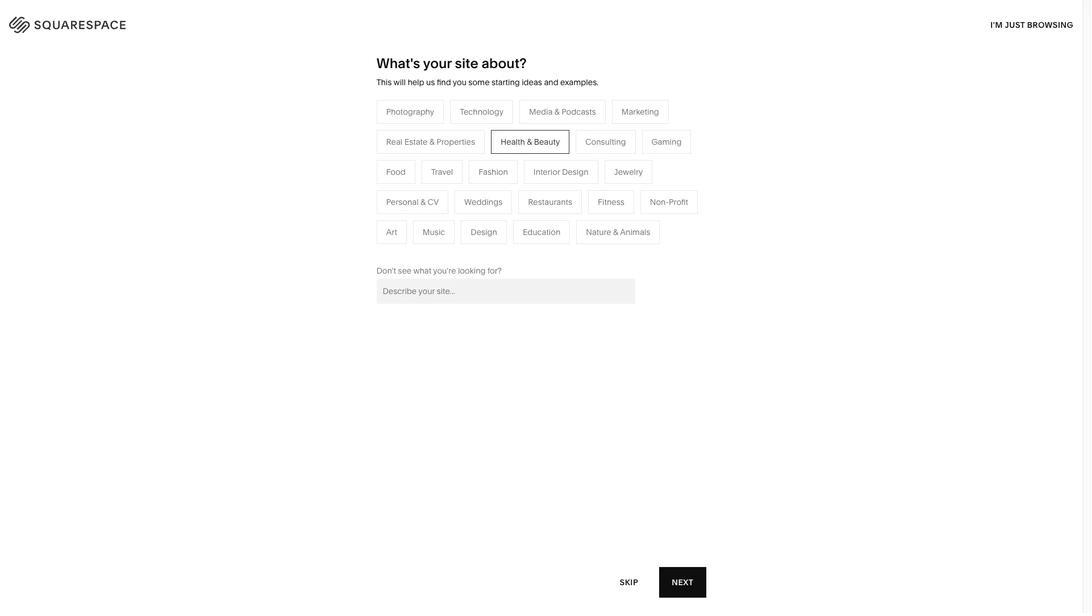 Task type: vqa. For each thing, say whether or not it's contained in the screenshot.
Blogging
no



Task type: locate. For each thing, give the bounding box(es) containing it.
0 vertical spatial restaurants
[[411, 175, 456, 185]]

looking
[[458, 266, 486, 276]]

0 vertical spatial podcasts
[[562, 107, 596, 117]]

personal & cv
[[386, 197, 439, 207]]

Interior Design radio
[[524, 160, 598, 184]]

0 horizontal spatial restaurants
[[411, 175, 456, 185]]

& inside radio
[[613, 227, 618, 237]]

0 vertical spatial animals
[[565, 175, 596, 185]]

interior design
[[534, 167, 589, 177]]

technology
[[460, 107, 504, 117]]

don't see what you're looking for?
[[377, 266, 502, 276]]

see
[[398, 266, 412, 276]]

marketing
[[622, 107, 659, 117]]

home & decor
[[531, 158, 586, 168]]

non-
[[650, 197, 669, 207], [344, 209, 363, 219]]

travel inside radio
[[431, 167, 453, 177]]

Real Estate & Properties radio
[[377, 130, 485, 154]]

nature
[[531, 175, 557, 185], [586, 227, 611, 237]]

&
[[555, 107, 560, 117], [430, 137, 435, 147], [527, 137, 532, 147], [556, 158, 561, 168], [558, 175, 564, 185], [437, 192, 442, 202], [421, 197, 426, 207], [337, 209, 342, 219], [613, 227, 618, 237], [455, 243, 460, 253]]

what's your site about? this will help us find you some starting ideas and examples.
[[377, 55, 599, 88]]

animals inside radio
[[620, 227, 650, 237]]

media up "beauty"
[[529, 107, 553, 117]]

restaurants inside radio
[[528, 197, 572, 207]]

Don't see what you're looking for? field
[[377, 279, 635, 304]]

animals
[[565, 175, 596, 185], [620, 227, 650, 237]]

0 vertical spatial media & podcasts
[[529, 107, 596, 117]]

1 horizontal spatial media & podcasts
[[529, 107, 596, 117]]

1 horizontal spatial fitness
[[598, 197, 625, 207]]

consulting
[[586, 137, 626, 147]]

Media & Podcasts radio
[[519, 100, 606, 124]]

0 vertical spatial weddings
[[464, 197, 503, 207]]

1 horizontal spatial nature
[[586, 227, 611, 237]]

media & podcasts
[[529, 107, 596, 117], [411, 192, 478, 202]]

design
[[562, 167, 589, 177], [471, 227, 497, 237]]

1 horizontal spatial estate
[[430, 243, 453, 253]]

next
[[672, 578, 694, 588]]

restaurants
[[411, 175, 456, 185], [528, 197, 572, 207]]

travel up media & podcasts link
[[431, 167, 453, 177]]

nature & animals down fitness radio
[[586, 227, 650, 237]]

Art radio
[[377, 220, 407, 244]]

1 horizontal spatial media
[[529, 107, 553, 117]]

real estate & properties up you're at the top left of the page
[[411, 243, 500, 253]]

& inside radio
[[555, 107, 560, 117]]

1 vertical spatial animals
[[620, 227, 650, 237]]

properties
[[437, 137, 475, 147], [462, 243, 500, 253]]

0 horizontal spatial animals
[[565, 175, 596, 185]]

real
[[386, 137, 403, 147], [411, 243, 428, 253]]

podcasts down restaurants link
[[444, 192, 478, 202]]

properties inside real estate & properties option
[[437, 137, 475, 147]]

log
[[1040, 17, 1058, 28]]

travel down real estate & properties option
[[411, 158, 433, 168]]

weddings
[[464, 197, 503, 207], [411, 226, 450, 236]]

1 horizontal spatial real
[[411, 243, 428, 253]]

you're
[[433, 266, 456, 276]]

properties up travel radio
[[437, 137, 475, 147]]

site
[[455, 55, 478, 72]]

0 horizontal spatial media
[[411, 192, 435, 202]]

what
[[413, 266, 431, 276]]

0 horizontal spatial estate
[[404, 137, 428, 147]]

restaurants down the travel link
[[411, 175, 456, 185]]

0 horizontal spatial fitness
[[531, 192, 558, 202]]

Gaming radio
[[642, 130, 691, 154]]

your
[[423, 55, 452, 72]]

non- right community
[[344, 209, 363, 219]]

restaurants down nature & animals link
[[528, 197, 572, 207]]

travel
[[411, 158, 433, 168], [431, 167, 453, 177]]

non-profit
[[650, 197, 688, 207]]

1 vertical spatial design
[[471, 227, 497, 237]]

properties up looking
[[462, 243, 500, 253]]

fitness link
[[531, 192, 569, 202]]

1 vertical spatial non-
[[344, 209, 363, 219]]

real estate & properties up the travel link
[[386, 137, 475, 147]]

weddings inside weddings radio
[[464, 197, 503, 207]]

nature & animals
[[531, 175, 596, 185], [586, 227, 650, 237]]

squarespace logo image
[[23, 14, 149, 32]]

non- down jewelry option
[[650, 197, 669, 207]]

you
[[453, 77, 467, 88]]

i'm
[[991, 20, 1003, 30]]

media
[[529, 107, 553, 117], [411, 192, 435, 202]]

0 vertical spatial real estate & properties
[[386, 137, 475, 147]]

i'm just browsing
[[991, 20, 1074, 30]]

nature down home
[[531, 175, 557, 185]]

real up food at the top
[[386, 137, 403, 147]]

home
[[531, 158, 554, 168]]

ideas
[[522, 77, 542, 88]]

0 horizontal spatial podcasts
[[444, 192, 478, 202]]

i'm just browsing link
[[991, 9, 1074, 40]]

design inside option
[[562, 167, 589, 177]]

1 vertical spatial podcasts
[[444, 192, 478, 202]]

profit
[[669, 197, 688, 207]]

just
[[1005, 20, 1025, 30]]

0 vertical spatial properties
[[437, 137, 475, 147]]

skip
[[620, 578, 638, 588]]

1 vertical spatial estate
[[430, 243, 453, 253]]

fitness down interior
[[531, 192, 558, 202]]

1 vertical spatial restaurants
[[528, 197, 572, 207]]

community & non-profits link
[[291, 209, 398, 219]]

real estate & properties
[[386, 137, 475, 147], [411, 243, 500, 253]]

fitness
[[531, 192, 558, 202], [598, 197, 625, 207]]

estate
[[404, 137, 428, 147], [430, 243, 453, 253]]

0 vertical spatial non-
[[650, 197, 669, 207]]

media & podcasts down and
[[529, 107, 596, 117]]

community & non-profits
[[291, 209, 386, 219]]

media up events
[[411, 192, 435, 202]]

0 vertical spatial media
[[529, 107, 553, 117]]

1 vertical spatial media & podcasts
[[411, 192, 478, 202]]

Technology radio
[[450, 100, 513, 124]]

nature down fitness radio
[[586, 227, 611, 237]]

decor
[[563, 158, 586, 168]]

education
[[523, 227, 561, 237]]

will
[[394, 77, 406, 88]]

1 horizontal spatial design
[[562, 167, 589, 177]]

don't
[[377, 266, 396, 276]]

estate down music
[[430, 243, 453, 253]]

real down music
[[411, 243, 428, 253]]

Non-Profit radio
[[640, 190, 698, 214]]

estate up the travel link
[[404, 137, 428, 147]]

animals down fitness radio
[[620, 227, 650, 237]]

Jewelry radio
[[605, 160, 653, 184]]

0 vertical spatial design
[[562, 167, 589, 177]]

animals down decor
[[565, 175, 596, 185]]

podcasts inside radio
[[562, 107, 596, 117]]

1 horizontal spatial animals
[[620, 227, 650, 237]]

0 horizontal spatial weddings
[[411, 226, 450, 236]]

Education radio
[[513, 220, 570, 244]]

Marketing radio
[[612, 100, 669, 124]]

1 vertical spatial nature & animals
[[586, 227, 650, 237]]

1 horizontal spatial restaurants
[[528, 197, 572, 207]]

0 vertical spatial real
[[386, 137, 403, 147]]

& inside radio
[[421, 197, 426, 207]]

health
[[501, 137, 525, 147]]

weddings down events link
[[411, 226, 450, 236]]

Photography radio
[[377, 100, 444, 124]]

real estate & properties link
[[411, 243, 512, 253]]

0 horizontal spatial design
[[471, 227, 497, 237]]

podcasts
[[562, 107, 596, 117], [444, 192, 478, 202]]

next button
[[659, 568, 706, 598]]

nature & animals down home & decor link
[[531, 175, 596, 185]]

0 vertical spatial nature
[[531, 175, 557, 185]]

0 vertical spatial estate
[[404, 137, 428, 147]]

media & podcasts down restaurants link
[[411, 192, 478, 202]]

1 vertical spatial media
[[411, 192, 435, 202]]

1 horizontal spatial podcasts
[[562, 107, 596, 117]]

fitness up nature & animals radio on the top right of the page
[[598, 197, 625, 207]]

travel link
[[411, 158, 445, 168]]

weddings up design radio
[[464, 197, 503, 207]]

1 horizontal spatial weddings
[[464, 197, 503, 207]]

Weddings radio
[[455, 190, 512, 214]]

podcasts down examples.
[[562, 107, 596, 117]]

0 horizontal spatial real
[[386, 137, 403, 147]]

1 vertical spatial nature
[[586, 227, 611, 237]]

1 horizontal spatial non-
[[650, 197, 669, 207]]



Task type: describe. For each thing, give the bounding box(es) containing it.
us
[[426, 77, 435, 88]]

1 vertical spatial properties
[[462, 243, 500, 253]]

weddings link
[[411, 226, 461, 236]]

Design radio
[[461, 220, 507, 244]]

non- inside radio
[[650, 197, 669, 207]]

Fashion radio
[[469, 160, 518, 184]]

restaurants link
[[411, 175, 467, 185]]

health & beauty
[[501, 137, 560, 147]]

1 vertical spatial real
[[411, 243, 428, 253]]

what's
[[377, 55, 420, 72]]

log             in
[[1040, 17, 1069, 28]]

log             in link
[[1040, 17, 1069, 28]]

0 horizontal spatial media & podcasts
[[411, 192, 478, 202]]

0 horizontal spatial non-
[[344, 209, 363, 219]]

squarespace logo link
[[23, 14, 232, 32]]

browsing
[[1027, 20, 1074, 30]]

degraw image
[[389, 389, 694, 614]]

Health & Beauty radio
[[491, 130, 570, 154]]

skip button
[[607, 568, 651, 599]]

about?
[[482, 55, 527, 72]]

Music radio
[[413, 220, 455, 244]]

fashion
[[479, 167, 508, 177]]

nature inside radio
[[586, 227, 611, 237]]

degraw element
[[389, 389, 694, 614]]

1 vertical spatial real estate & properties
[[411, 243, 500, 253]]

some
[[469, 77, 490, 88]]

starting
[[492, 77, 520, 88]]

media inside radio
[[529, 107, 553, 117]]

photography
[[386, 107, 434, 117]]

examples.
[[560, 77, 599, 88]]

Nature & Animals radio
[[576, 220, 660, 244]]

gaming
[[652, 137, 682, 147]]

design inside radio
[[471, 227, 497, 237]]

community
[[291, 209, 335, 219]]

Food radio
[[377, 160, 415, 184]]

beauty
[[534, 137, 560, 147]]

real estate & properties inside option
[[386, 137, 475, 147]]

and
[[544, 77, 558, 88]]

1 vertical spatial weddings
[[411, 226, 450, 236]]

cv
[[428, 197, 439, 207]]

events
[[411, 209, 436, 219]]

music
[[423, 227, 445, 237]]

nature & animals inside nature & animals radio
[[586, 227, 650, 237]]

home & decor link
[[531, 158, 598, 168]]

food
[[386, 167, 406, 177]]

profits
[[363, 209, 386, 219]]

Consulting radio
[[576, 130, 636, 154]]

art
[[386, 227, 397, 237]]

Fitness radio
[[588, 190, 634, 214]]

Travel radio
[[422, 160, 463, 184]]

interior
[[534, 167, 560, 177]]

for?
[[488, 266, 502, 276]]

nature & animals link
[[531, 175, 607, 185]]

Personal & CV radio
[[377, 190, 448, 214]]

events link
[[411, 209, 448, 219]]

estate inside option
[[404, 137, 428, 147]]

in
[[1060, 17, 1069, 28]]

media & podcasts inside media & podcasts radio
[[529, 107, 596, 117]]

media & podcasts link
[[411, 192, 490, 202]]

find
[[437, 77, 451, 88]]

this
[[377, 77, 392, 88]]

0 horizontal spatial nature
[[531, 175, 557, 185]]

help
[[408, 77, 424, 88]]

jewelry
[[614, 167, 643, 177]]

0 vertical spatial nature & animals
[[531, 175, 596, 185]]

Restaurants radio
[[519, 190, 582, 214]]

real inside real estate & properties option
[[386, 137, 403, 147]]

personal
[[386, 197, 419, 207]]

fitness inside radio
[[598, 197, 625, 207]]



